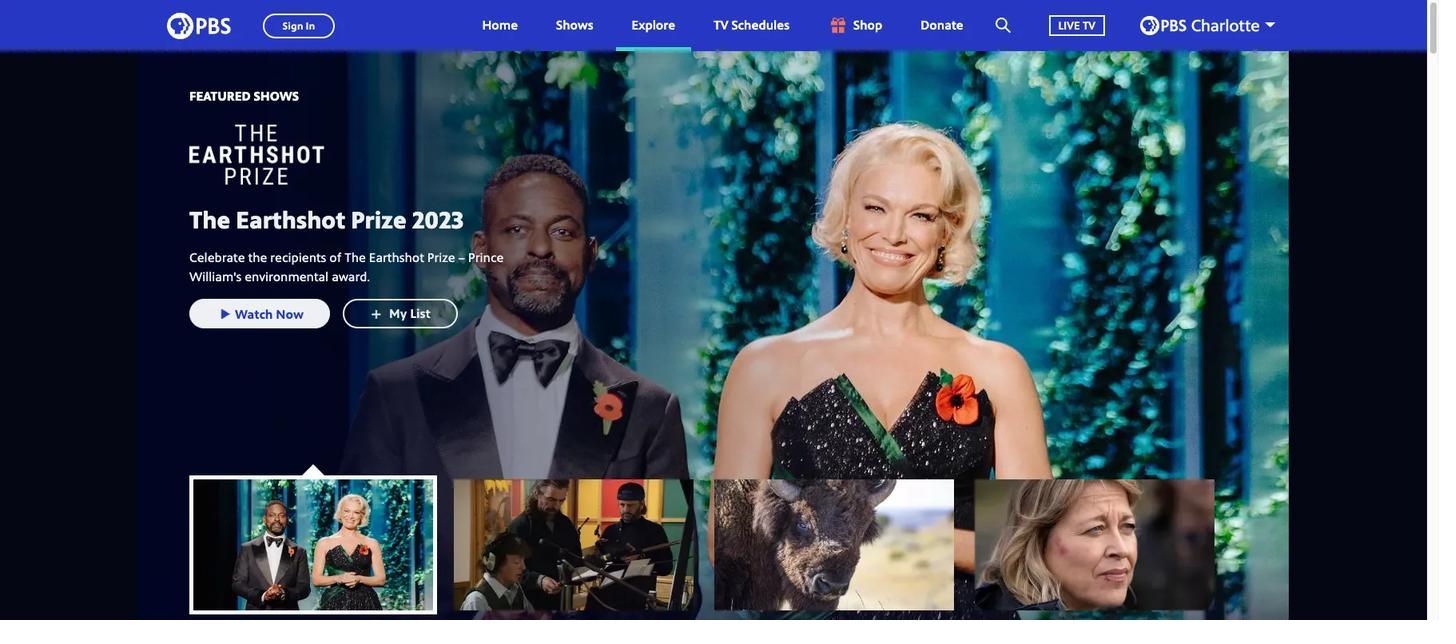 Task type: locate. For each thing, give the bounding box(es) containing it.
shows right featured at the top of page
[[254, 87, 299, 105]]

prize
[[351, 203, 406, 235], [427, 249, 455, 267]]

of
[[329, 249, 341, 267]]

video thumbnail: the american buffalo blood memory image
[[714, 479, 954, 611]]

the earthshot prize 2023
[[189, 203, 464, 235]]

featured shows
[[189, 87, 299, 105]]

1 horizontal spatial earthshot
[[369, 249, 424, 267]]

shows right home
[[556, 16, 593, 34]]

explore link
[[616, 0, 691, 51]]

the inside celebrate the recipients of the earthshot prize – prince william's environmental award.
[[345, 249, 366, 267]]

1 horizontal spatial the
[[345, 249, 366, 267]]

tv left schedules
[[714, 16, 728, 34]]

0 vertical spatial shows
[[556, 16, 593, 34]]

1 horizontal spatial shows
[[556, 16, 593, 34]]

tv schedules
[[714, 16, 790, 34]]

2023
[[412, 203, 464, 235]]

0 vertical spatial earthshot
[[236, 203, 345, 235]]

0 vertical spatial prize
[[351, 203, 406, 235]]

home
[[482, 16, 518, 34]]

shows link
[[540, 0, 609, 51]]

donate link
[[905, 0, 979, 51]]

tv right live
[[1083, 17, 1096, 33]]

tv inside "tv schedules" link
[[714, 16, 728, 34]]

prize up celebrate the recipients of the earthshot prize – prince william's environmental award.
[[351, 203, 406, 235]]

0 horizontal spatial shows
[[254, 87, 299, 105]]

0 horizontal spatial tv
[[714, 16, 728, 34]]

prize inside celebrate the recipients of the earthshot prize – prince william's environmental award.
[[427, 249, 455, 267]]

1 vertical spatial prize
[[427, 249, 455, 267]]

shows
[[556, 16, 593, 34], [254, 87, 299, 105]]

earthshot up recipients
[[236, 203, 345, 235]]

earthshot up award.
[[369, 249, 424, 267]]

earthshot inside celebrate the recipients of the earthshot prize – prince william's environmental award.
[[369, 249, 424, 267]]

watch
[[235, 305, 273, 323]]

the up celebrate at the top of the page
[[189, 203, 230, 235]]

earthshot
[[236, 203, 345, 235], [369, 249, 424, 267]]

featured
[[189, 87, 251, 105]]

live tv
[[1059, 17, 1096, 33]]

1 vertical spatial earthshot
[[369, 249, 424, 267]]

0 horizontal spatial earthshot
[[236, 203, 345, 235]]

0 vertical spatial the
[[189, 203, 230, 235]]

1 horizontal spatial prize
[[427, 249, 455, 267]]

tv
[[714, 16, 728, 34], [1083, 17, 1096, 33]]

tv inside the live tv link
[[1083, 17, 1096, 33]]

prize left –
[[427, 249, 455, 267]]

1 vertical spatial the
[[345, 249, 366, 267]]

award.
[[332, 268, 370, 286]]

watch now link
[[189, 299, 330, 328]]

live tv link
[[1033, 0, 1121, 51]]

the up award.
[[345, 249, 366, 267]]

shop
[[854, 16, 883, 34]]

the earthshot prize image
[[189, 124, 429, 184]]

1 horizontal spatial tv
[[1083, 17, 1096, 33]]

the
[[189, 203, 230, 235], [345, 249, 366, 267]]



Task type: describe. For each thing, give the bounding box(es) containing it.
now
[[276, 305, 304, 323]]

pbs charlotte image
[[1140, 16, 1259, 35]]

the
[[248, 249, 267, 267]]

video thumbnail: annika episode 1 image
[[975, 479, 1215, 611]]

the earthshot prize 2023 link
[[189, 203, 509, 235]]

celebrate
[[189, 249, 245, 267]]

video thumbnail: now and then – the last beatles song (short film) now and then – the last beatles song (short film) image
[[454, 479, 694, 611]]

live
[[1059, 17, 1080, 33]]

–
[[458, 249, 465, 267]]

search image
[[995, 18, 1011, 33]]

1 vertical spatial shows
[[254, 87, 299, 105]]

0 horizontal spatial prize
[[351, 203, 406, 235]]

donate
[[921, 16, 963, 34]]

environmental
[[245, 268, 329, 286]]

explore
[[632, 16, 675, 34]]

celebrate the recipients of the earthshot prize – prince william's environmental award.
[[189, 249, 504, 286]]

william's
[[189, 268, 242, 286]]

schedules
[[732, 16, 790, 34]]

0 horizontal spatial the
[[189, 203, 230, 235]]

watch now
[[235, 305, 304, 323]]

tv schedules link
[[698, 0, 806, 51]]

home link
[[466, 0, 534, 51]]

pbs image
[[167, 8, 231, 44]]

shop link
[[812, 0, 899, 51]]

recipients
[[270, 249, 326, 267]]

prince
[[468, 249, 504, 267]]

video thumbnail: the earthshot prize the earthshot prize 2023 image
[[193, 479, 433, 611]]



Task type: vqa. For each thing, say whether or not it's contained in the screenshot.
the topmost prize
yes



